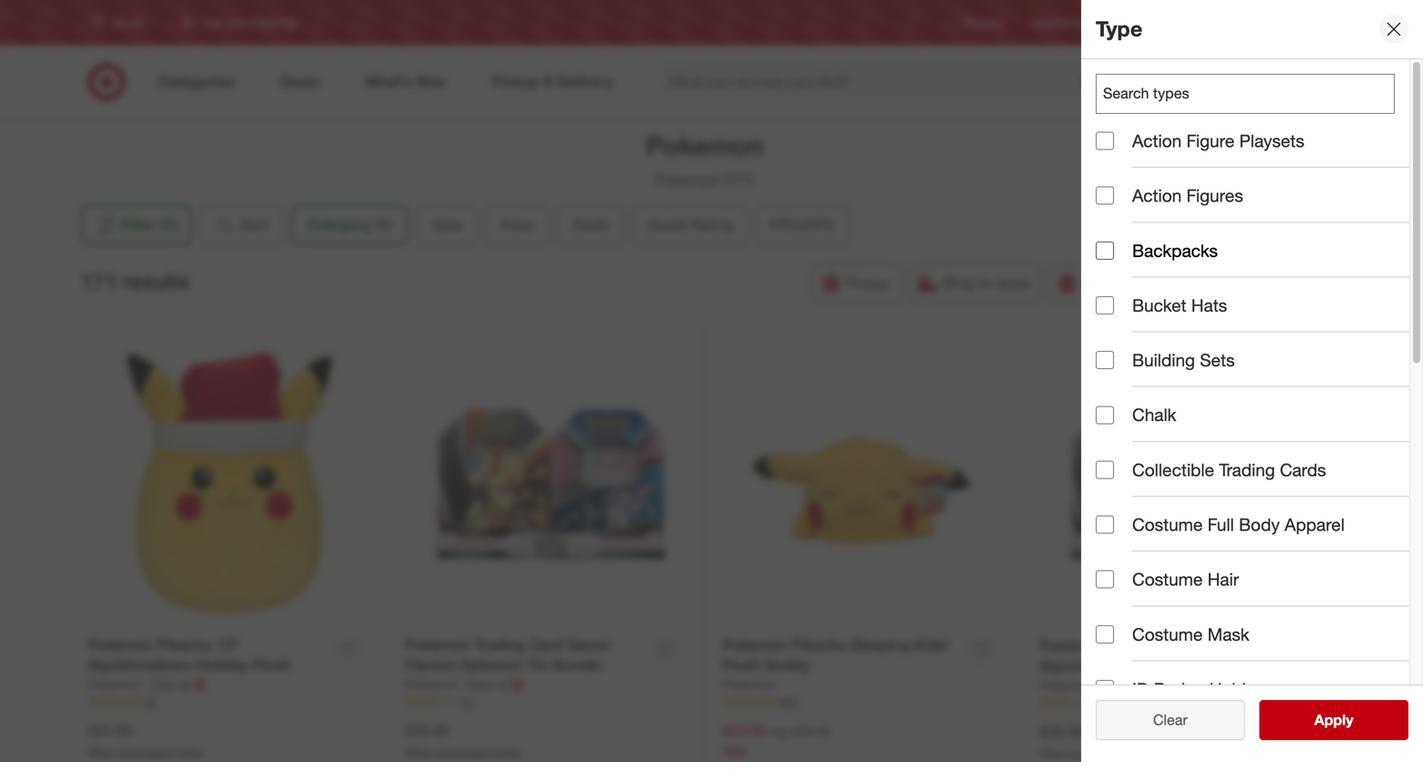 Task type: vqa. For each thing, say whether or not it's contained in the screenshot.


Task type: describe. For each thing, give the bounding box(es) containing it.
$39.99 when purchased online for flareon
[[405, 722, 521, 760]]

171
[[81, 269, 116, 294]]

registry link
[[963, 15, 1004, 31]]

shop in store button
[[909, 263, 1042, 304]]

$23.99
[[723, 722, 766, 740]]

pokemon up (171)
[[646, 129, 764, 162]]

shipping button
[[1225, 263, 1329, 304]]

costume hair
[[1133, 569, 1239, 590]]

pickup button
[[812, 263, 902, 304]]

trading for pokémon trading card game: flareon syleveon tin bundle
[[474, 636, 525, 654]]

171 results
[[81, 269, 190, 294]]

pokemon link for pokémon trading card game: vaporeon umbreon tin bundle
[[1040, 677, 1098, 695]]

redcard link
[[1114, 15, 1157, 31]]

pickup
[[846, 274, 890, 292]]

pokemon new at ¬ for vaporeon
[[1040, 677, 1158, 695]]

store
[[997, 274, 1030, 292]]

rating
[[690, 216, 733, 234]]

14"
[[216, 636, 239, 654]]

weekly
[[1033, 16, 1068, 30]]

pokemon new at ¬ for flareon
[[405, 676, 523, 694]]

type inside type dialog
[[1096, 16, 1143, 42]]

online for vaporeon
[[1127, 747, 1156, 761]]

chalk
[[1133, 405, 1177, 426]]

trading for collectible trading cards
[[1219, 459, 1275, 480]]

clear button
[[1096, 700, 1245, 740]]

search
[[1100, 75, 1144, 93]]

(1) for category (1)
[[375, 216, 392, 234]]

pokémon trading card game: flareon syleveon tin bundle
[[405, 636, 612, 675]]

card for umbreon
[[1164, 637, 1197, 655]]

(1) for filter (1)
[[161, 216, 177, 234]]

badge
[[1154, 679, 1205, 700]]

online for holiday
[[175, 746, 204, 760]]

at for vaporeon
[[1131, 678, 1142, 694]]

pokémon pikachu 14" squishmallows holiday plush link
[[88, 635, 326, 676]]

new for syleveon
[[467, 677, 493, 693]]

Costume Full Body Apparel checkbox
[[1096, 516, 1114, 534]]

Action Figure Playsets checkbox
[[1096, 132, 1114, 150]]

backpacks
[[1133, 240, 1218, 261]]

pikachu for pokemon
[[792, 636, 847, 654]]

category
[[308, 216, 371, 234]]

guest rating
[[647, 216, 733, 234]]

pokemon inside pokemon pikachu sleeping kids' plush buddy
[[723, 636, 787, 654]]

tin for umbreon
[[1178, 658, 1199, 675]]

costume for costume mask
[[1133, 624, 1203, 645]]

action figures
[[1133, 185, 1244, 206]]

$24.99
[[88, 722, 132, 740]]

bundle for pokémon trading card game: flareon syleveon tin bundle
[[553, 657, 601, 675]]

building sets
[[1133, 350, 1235, 371]]

¬ for plush
[[194, 676, 206, 694]]

shop in store
[[943, 274, 1030, 292]]

$29.99
[[792, 724, 830, 740]]

pokémon for pokémon trading card game: flareon syleveon tin bundle
[[405, 636, 470, 654]]

pokemon link down buddy
[[723, 676, 777, 694]]

pokemon pikachu sleeping kids' plush buddy link
[[723, 635, 961, 676]]

reg
[[770, 724, 789, 740]]

at for flareon
[[497, 677, 508, 693]]

filter (1)
[[121, 216, 177, 234]]

¬ for syleveon
[[511, 676, 523, 694]]

deals button
[[557, 205, 625, 245]]

body
[[1239, 514, 1280, 535]]

id
[[1133, 679, 1149, 700]]

$39.99 for pokémon trading card game: vaporeon umbreon tin bundle
[[1040, 723, 1084, 741]]

sets
[[1200, 350, 1235, 371]]

collectible
[[1133, 459, 1215, 480]]

purchased for flareon
[[437, 746, 489, 760]]

results
[[122, 269, 190, 294]]

category (1)
[[308, 216, 392, 234]]

sort button
[[199, 205, 284, 245]]

bundle for pokémon trading card game: vaporeon umbreon tin bundle
[[1203, 658, 1251, 675]]

95 link
[[88, 694, 369, 710]]

Action Figures checkbox
[[1096, 187, 1114, 205]]

clear
[[1153, 711, 1188, 729]]

redcard
[[1114, 16, 1157, 30]]

pokemon link for pokémon pikachu 14" squishmallows holiday plush
[[88, 676, 146, 694]]

Building Sets checkbox
[[1096, 351, 1114, 369]]

card for syleveon
[[529, 636, 563, 654]]

bucket
[[1133, 295, 1187, 316]]

Backpacks checkbox
[[1096, 242, 1114, 260]]

holders
[[1210, 679, 1270, 700]]

when for pokémon trading card game: flareon syleveon tin bundle
[[405, 746, 434, 760]]

purchased for holiday
[[119, 746, 172, 760]]

ad
[[1071, 16, 1084, 30]]

pokemon link for pokémon trading card game: flareon syleveon tin bundle
[[405, 676, 464, 694]]

Costume Hair checkbox
[[1096, 571, 1114, 589]]

83
[[462, 695, 474, 709]]

delivery
[[1154, 274, 1206, 292]]

tin for syleveon
[[528, 657, 549, 675]]

What can we help you find? suggestions appear below search field
[[658, 62, 1112, 102]]

playsets
[[1240, 130, 1305, 151]]

costume for costume full body apparel
[[1133, 514, 1203, 535]]

apply
[[1315, 711, 1354, 729]]

costume full body apparel
[[1133, 514, 1345, 535]]

80 link
[[1040, 695, 1322, 711]]

figure
[[1187, 130, 1235, 151]]

same day delivery
[[1083, 274, 1206, 292]]

pokémon trading card game: vaporeon umbreon tin bundle link
[[1040, 635, 1279, 677]]

hats
[[1192, 295, 1228, 316]]

pikachu for pokémon
[[157, 636, 212, 654]]

pokemon inside pokemon pokemon (171)
[[656, 171, 718, 189]]

weekly ad
[[1033, 16, 1084, 30]]

plush inside pokémon pikachu 14" squishmallows holiday plush
[[253, 657, 291, 675]]

Collectible Trading Cards checkbox
[[1096, 461, 1114, 479]]

pokémon trading card game: vaporeon umbreon tin bundle
[[1040, 637, 1251, 675]]

vaporeon
[[1040, 658, 1105, 675]]

in
[[981, 274, 993, 292]]



Task type: locate. For each thing, give the bounding box(es) containing it.
new
[[467, 677, 493, 693], [1102, 678, 1128, 694]]

pokemon pikachu sleeping kids' plush buddy image
[[723, 343, 1004, 624], [723, 343, 1004, 624]]

0 horizontal spatial new
[[467, 677, 493, 693]]

guest
[[647, 216, 686, 234]]

bundle up 83 link
[[553, 657, 601, 675]]

holiday
[[197, 657, 248, 675]]

tin up 83 link
[[528, 657, 549, 675]]

new up 83
[[467, 677, 493, 693]]

only
[[150, 677, 176, 693]]

$39.99 down the flareon
[[405, 722, 449, 740]]

1 horizontal spatial pokémon
[[405, 636, 470, 654]]

2 horizontal spatial purchased
[[1071, 747, 1123, 761]]

pokemon link down 'vaporeon'
[[1040, 677, 1098, 695]]

2 plush from the left
[[723, 657, 761, 675]]

online down clear "button"
[[1127, 747, 1156, 761]]

pikachu inside pokemon pikachu sleeping kids' plush buddy
[[792, 636, 847, 654]]

pokémon trading card game: flareon syleveon tin bundle link
[[405, 635, 643, 676]]

2 horizontal spatial at
[[1131, 678, 1142, 694]]

1 horizontal spatial pokemon new at ¬
[[1040, 677, 1158, 695]]

0 horizontal spatial when
[[88, 746, 116, 760]]

action right action figures option
[[1133, 185, 1182, 206]]

¬
[[194, 676, 206, 694], [511, 676, 523, 694], [1146, 677, 1158, 695]]

0 horizontal spatial $39.99
[[405, 722, 449, 740]]

card inside pokémon trading card game: vaporeon umbreon tin bundle
[[1164, 637, 1197, 655]]

1 horizontal spatial pikachu
[[792, 636, 847, 654]]

trading up umbreon
[[1109, 637, 1160, 655]]

fpo/apo
[[771, 216, 835, 234]]

game: up 83 link
[[567, 636, 612, 654]]

0 horizontal spatial type
[[432, 216, 463, 234]]

flareon
[[405, 657, 458, 675]]

2 (1) from the left
[[375, 216, 392, 234]]

2 action from the top
[[1133, 185, 1182, 206]]

deals
[[572, 216, 609, 234]]

purchased down 80
[[1071, 747, 1123, 761]]

shop
[[943, 274, 977, 292]]

online down 83 link
[[492, 746, 521, 760]]

when for pokémon pikachu 14" squishmallows holiday plush
[[88, 746, 116, 760]]

when down 'vaporeon'
[[1040, 747, 1068, 761]]

2 horizontal spatial ¬
[[1146, 677, 1158, 695]]

pokemon link
[[88, 676, 146, 694], [405, 676, 464, 694], [723, 676, 777, 694], [1040, 677, 1098, 695]]

pokémon inside pokémon trading card game: flareon syleveon tin bundle
[[405, 636, 470, 654]]

sleeping
[[851, 636, 911, 654]]

new up 80
[[1102, 678, 1128, 694]]

costume left full
[[1133, 514, 1203, 535]]

1 costume from the top
[[1133, 514, 1203, 535]]

1 vertical spatial action
[[1133, 185, 1182, 206]]

kids'
[[915, 636, 950, 654]]

action
[[1133, 130, 1182, 151], [1133, 185, 1182, 206]]

filter (1) button
[[81, 205, 192, 245]]

1 horizontal spatial plush
[[723, 657, 761, 675]]

at inside "pokemon only at ¬"
[[180, 677, 191, 693]]

pikachu
[[157, 636, 212, 654], [792, 636, 847, 654]]

price button
[[485, 205, 550, 245]]

0 horizontal spatial purchased
[[119, 746, 172, 760]]

costume for costume hair
[[1133, 569, 1203, 590]]

costume left hair
[[1133, 569, 1203, 590]]

game: for pokémon trading card game: flareon syleveon tin bundle
[[567, 636, 612, 654]]

building
[[1133, 350, 1195, 371]]

0 vertical spatial type
[[1096, 16, 1143, 42]]

same
[[1083, 274, 1120, 292]]

new for umbreon
[[1102, 678, 1128, 694]]

$39.99 when purchased online
[[405, 722, 521, 760], [1040, 723, 1156, 761]]

95
[[145, 695, 157, 709]]

pokemon up guest rating
[[656, 171, 718, 189]]

trading inside pokémon trading card game: flareon syleveon tin bundle
[[474, 636, 525, 654]]

trading inside pokémon trading card game: vaporeon umbreon tin bundle
[[1109, 637, 1160, 655]]

pokemon new at ¬ up 80
[[1040, 677, 1158, 695]]

trading
[[1219, 459, 1275, 480], [474, 636, 525, 654], [1109, 637, 1160, 655]]

type right "ad"
[[1096, 16, 1143, 42]]

1 vertical spatial costume
[[1133, 569, 1203, 590]]

tin up the badge
[[1178, 658, 1199, 675]]

$23.99 reg $29.99 sale
[[723, 722, 830, 759]]

costume mask
[[1133, 624, 1250, 645]]

$39.99 for pokémon trading card game: flareon syleveon tin bundle
[[405, 722, 449, 740]]

$39.99 when purchased online down 80
[[1040, 723, 1156, 761]]

pokémon up squishmallows on the left bottom of the page
[[88, 636, 153, 654]]

1 vertical spatial type
[[432, 216, 463, 234]]

purchased inside $24.99 when purchased online
[[119, 746, 172, 760]]

bucket hats
[[1133, 295, 1228, 316]]

figures
[[1187, 185, 1244, 206]]

pokemon pikachu sleeping kids' plush buddy
[[723, 636, 950, 675]]

when down the flareon
[[405, 746, 434, 760]]

$39.99 down 'vaporeon'
[[1040, 723, 1084, 741]]

trading up syleveon
[[474, 636, 525, 654]]

pokemon down buddy
[[723, 677, 777, 693]]

¬ down pokémon trading card game: flareon syleveon tin bundle at the bottom of the page
[[511, 676, 523, 694]]

full
[[1208, 514, 1234, 535]]

3 costume from the top
[[1133, 624, 1203, 645]]

same day delivery button
[[1049, 263, 1218, 304]]

1 horizontal spatial tin
[[1178, 658, 1199, 675]]

type inside type button
[[432, 216, 463, 234]]

none text field inside type dialog
[[1096, 74, 1395, 114]]

card up the badge
[[1164, 637, 1197, 655]]

$39.99 when purchased online down 83
[[405, 722, 521, 760]]

costume up umbreon
[[1133, 624, 1203, 645]]

950 link
[[723, 694, 1004, 710]]

0 horizontal spatial $39.99 when purchased online
[[405, 722, 521, 760]]

pikachu up buddy
[[792, 636, 847, 654]]

trading inside type dialog
[[1219, 459, 1275, 480]]

$39.99 when purchased online for vaporeon
[[1040, 723, 1156, 761]]

pokemon pokemon (171)
[[646, 129, 764, 189]]

filter
[[121, 216, 156, 234]]

0 vertical spatial action
[[1133, 130, 1182, 151]]

2 pikachu from the left
[[792, 636, 847, 654]]

pokémon
[[88, 636, 153, 654], [405, 636, 470, 654], [1040, 637, 1105, 655]]

(1) right filter
[[161, 216, 177, 234]]

registry
[[963, 16, 1004, 30]]

bundle inside pokémon trading card game: vaporeon umbreon tin bundle
[[1203, 658, 1251, 675]]

2 horizontal spatial when
[[1040, 747, 1068, 761]]

tin inside pokémon trading card game: flareon syleveon tin bundle
[[528, 657, 549, 675]]

weekly ad link
[[1033, 15, 1084, 31]]

1 plush from the left
[[253, 657, 291, 675]]

when for pokémon trading card game: vaporeon umbreon tin bundle
[[1040, 747, 1068, 761]]

buddy
[[765, 657, 810, 675]]

at
[[180, 677, 191, 693], [497, 677, 508, 693], [1131, 678, 1142, 694]]

trading for pokémon trading card game: vaporeon umbreon tin bundle
[[1109, 637, 1160, 655]]

tin inside pokémon trading card game: vaporeon umbreon tin bundle
[[1178, 658, 1199, 675]]

1 horizontal spatial bundle
[[1203, 658, 1251, 675]]

search button
[[1100, 62, 1144, 106]]

at right only
[[180, 677, 191, 693]]

pokémon trading card game: vaporeon umbreon tin bundle image
[[1040, 343, 1322, 625], [1040, 343, 1322, 625]]

pokemon down the flareon
[[405, 677, 459, 693]]

1 horizontal spatial $39.99 when purchased online
[[1040, 723, 1156, 761]]

umbreon
[[1109, 658, 1173, 675]]

guest rating button
[[632, 205, 748, 245]]

plush
[[253, 657, 291, 675], [723, 657, 761, 675]]

¬ down umbreon
[[1146, 677, 1158, 695]]

collectible trading cards
[[1133, 459, 1326, 480]]

game: up holders
[[1202, 637, 1247, 655]]

at down umbreon
[[1131, 678, 1142, 694]]

trading up costume full body apparel
[[1219, 459, 1275, 480]]

at for holiday
[[180, 677, 191, 693]]

1 horizontal spatial game:
[[1202, 637, 1247, 655]]

0 horizontal spatial pokemon new at ¬
[[405, 676, 523, 694]]

1 horizontal spatial when
[[405, 746, 434, 760]]

0 horizontal spatial (1)
[[161, 216, 177, 234]]

cards
[[1280, 459, 1326, 480]]

None text field
[[1096, 74, 1395, 114]]

card up 83 link
[[529, 636, 563, 654]]

pokémon pikachu 14" squishmallows holiday plush image
[[88, 343, 369, 624], [88, 343, 369, 624]]

pokémon for pokémon pikachu 14" squishmallows holiday plush
[[88, 636, 153, 654]]

0 horizontal spatial card
[[529, 636, 563, 654]]

1 horizontal spatial purchased
[[437, 746, 489, 760]]

2 vertical spatial costume
[[1133, 624, 1203, 645]]

1 horizontal spatial new
[[1102, 678, 1128, 694]]

squishmallows
[[88, 657, 193, 675]]

costume
[[1133, 514, 1203, 535], [1133, 569, 1203, 590], [1133, 624, 1203, 645]]

card inside pokémon trading card game: flareon syleveon tin bundle
[[529, 636, 563, 654]]

purchased
[[119, 746, 172, 760], [437, 746, 489, 760], [1071, 747, 1123, 761]]

0 horizontal spatial bundle
[[553, 657, 601, 675]]

¬ for umbreon
[[1146, 677, 1158, 695]]

pokémon up 'vaporeon'
[[1040, 637, 1105, 655]]

pokemon inside "pokemon only at ¬"
[[88, 677, 142, 693]]

syleveon
[[462, 657, 524, 675]]

bundle inside pokémon trading card game: flareon syleveon tin bundle
[[553, 657, 601, 675]]

1 action from the top
[[1133, 130, 1182, 151]]

game: inside pokémon trading card game: vaporeon umbreon tin bundle
[[1202, 637, 1247, 655]]

2 horizontal spatial pokémon
[[1040, 637, 1105, 655]]

sale
[[723, 743, 748, 759]]

1 horizontal spatial type
[[1096, 16, 1143, 42]]

day
[[1124, 274, 1149, 292]]

bundle
[[553, 657, 601, 675], [1203, 658, 1251, 675]]

type left the price
[[432, 216, 463, 234]]

type dialog
[[1081, 0, 1423, 762]]

1 horizontal spatial at
[[497, 677, 508, 693]]

purchased for vaporeon
[[1071, 747, 1123, 761]]

online down 95 link
[[175, 746, 204, 760]]

game: inside pokémon trading card game: flareon syleveon tin bundle
[[567, 636, 612, 654]]

pokémon trading card game: flareon syleveon tin bundle image
[[405, 343, 686, 624], [405, 343, 686, 624]]

when down $24.99
[[88, 746, 116, 760]]

game: for pokémon trading card game: vaporeon umbreon tin bundle
[[1202, 637, 1247, 655]]

0 horizontal spatial at
[[180, 677, 191, 693]]

0 horizontal spatial game:
[[567, 636, 612, 654]]

pokemon up buddy
[[723, 636, 787, 654]]

online for flareon
[[492, 746, 521, 760]]

$39.99
[[405, 722, 449, 740], [1040, 723, 1084, 741]]

83 link
[[405, 694, 686, 710]]

price
[[501, 216, 534, 234]]

plush right holiday
[[253, 657, 291, 675]]

plush left buddy
[[723, 657, 761, 675]]

when inside $24.99 when purchased online
[[88, 746, 116, 760]]

mask
[[1208, 624, 1250, 645]]

1 horizontal spatial trading
[[1109, 637, 1160, 655]]

1 horizontal spatial $39.99
[[1040, 723, 1084, 741]]

pokemon link down squishmallows on the left bottom of the page
[[88, 676, 146, 694]]

1 horizontal spatial (1)
[[375, 216, 392, 234]]

pokemon down 'vaporeon'
[[1040, 678, 1094, 694]]

apply button
[[1260, 700, 1409, 740]]

pokémon inside pokémon trading card game: vaporeon umbreon tin bundle
[[1040, 637, 1105, 655]]

type button
[[416, 205, 478, 245]]

$24.99 when purchased online
[[88, 722, 204, 760]]

pokemon new at ¬ up 83
[[405, 676, 523, 694]]

shipping
[[1259, 274, 1317, 292]]

0 horizontal spatial online
[[175, 746, 204, 760]]

pokemon only at ¬
[[88, 676, 206, 694]]

plush inside pokemon pikachu sleeping kids' plush buddy
[[723, 657, 761, 675]]

Costume Mask checkbox
[[1096, 625, 1114, 644]]

Bucket Hats checkbox
[[1096, 296, 1114, 315]]

0 horizontal spatial pokémon
[[88, 636, 153, 654]]

0 horizontal spatial ¬
[[194, 676, 206, 694]]

pokemon link down the flareon
[[405, 676, 464, 694]]

1 horizontal spatial card
[[1164, 637, 1197, 655]]

0 horizontal spatial pikachu
[[157, 636, 212, 654]]

1 pikachu from the left
[[157, 636, 212, 654]]

pikachu up holiday
[[157, 636, 212, 654]]

1 (1) from the left
[[161, 216, 177, 234]]

pokémon pikachu 14" squishmallows holiday plush
[[88, 636, 291, 675]]

when
[[88, 746, 116, 760], [405, 746, 434, 760], [1040, 747, 1068, 761]]

pokemon down squishmallows on the left bottom of the page
[[88, 677, 142, 693]]

1 horizontal spatial online
[[492, 746, 521, 760]]

0 horizontal spatial plush
[[253, 657, 291, 675]]

pokémon up the flareon
[[405, 636, 470, 654]]

bundle up holders
[[1203, 658, 1251, 675]]

pokémon for pokémon trading card game: vaporeon umbreon tin bundle
[[1040, 637, 1105, 655]]

purchased down $24.99
[[119, 746, 172, 760]]

950
[[779, 695, 797, 709]]

action for action figures
[[1133, 185, 1182, 206]]

at down syleveon
[[497, 677, 508, 693]]

pikachu inside pokémon pikachu 14" squishmallows holiday plush
[[157, 636, 212, 654]]

apparel
[[1285, 514, 1345, 535]]

purchased down 83
[[437, 746, 489, 760]]

(1) inside button
[[161, 216, 177, 234]]

fpo/apo button
[[755, 205, 850, 245]]

0 horizontal spatial trading
[[474, 636, 525, 654]]

¬ down holiday
[[194, 676, 206, 694]]

pokémon inside pokémon pikachu 14" squishmallows holiday plush
[[88, 636, 153, 654]]

2 horizontal spatial online
[[1127, 747, 1156, 761]]

2 horizontal spatial trading
[[1219, 459, 1275, 480]]

action right action figure playsets checkbox on the top right of page
[[1133, 130, 1182, 151]]

action for action figure playsets
[[1133, 130, 1182, 151]]

Chalk checkbox
[[1096, 406, 1114, 424]]

type
[[1096, 16, 1143, 42], [432, 216, 463, 234]]

2 costume from the top
[[1133, 569, 1203, 590]]

hair
[[1208, 569, 1239, 590]]

0 vertical spatial costume
[[1133, 514, 1203, 535]]

(1) right category
[[375, 216, 392, 234]]

1 horizontal spatial ¬
[[511, 676, 523, 694]]

online inside $24.99 when purchased online
[[175, 746, 204, 760]]

0 horizontal spatial tin
[[528, 657, 549, 675]]

action figure playsets
[[1133, 130, 1305, 151]]

80
[[1097, 696, 1109, 710]]



